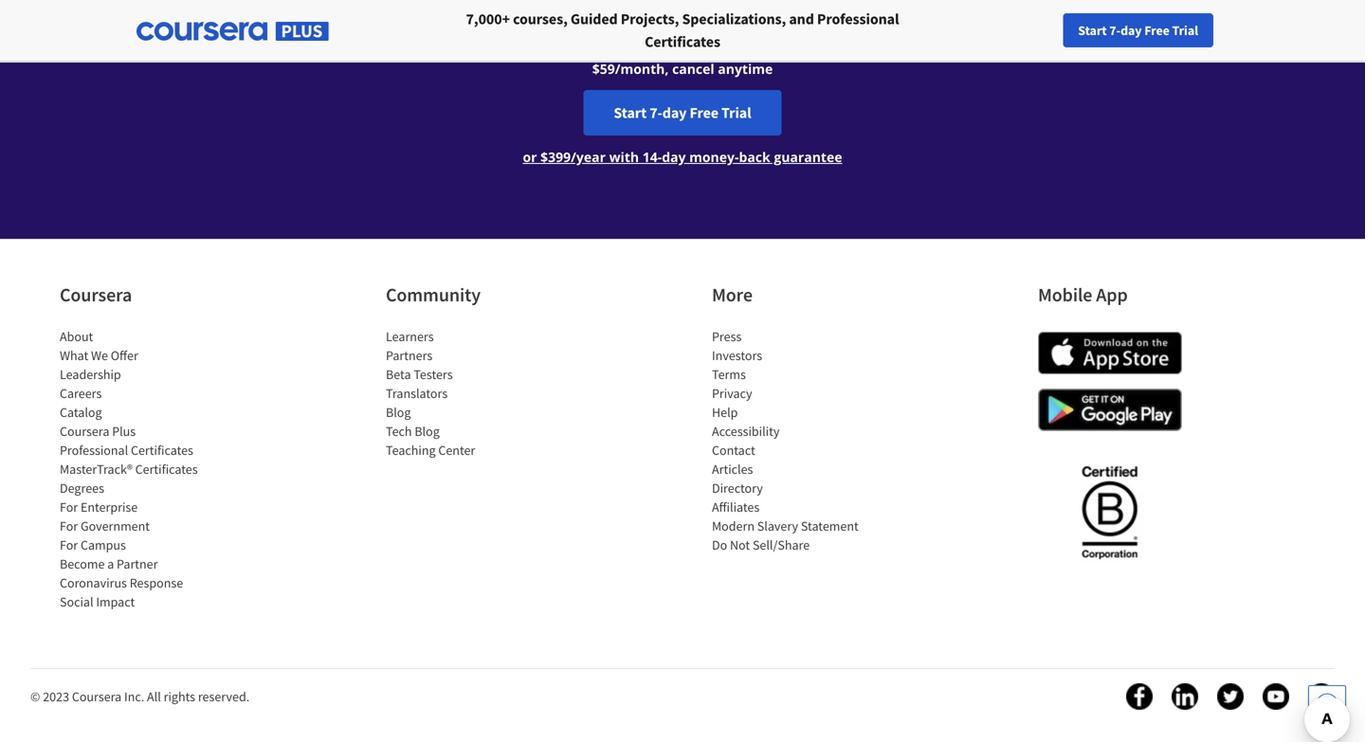 Task type: vqa. For each thing, say whether or not it's contained in the screenshot.
CREDENTIALS related to Cybersecurity
no



Task type: describe. For each thing, give the bounding box(es) containing it.
social
[[60, 594, 93, 611]]

find
[[960, 22, 985, 39]]

class
[[527, 14, 557, 32]]

0 vertical spatial start 7-day free trial
[[1078, 22, 1198, 39]]

money-
[[689, 148, 739, 166]]

coursera inside about what we offer leadership careers catalog coursera plus professional certificates mastertrack® certificates degrees for enterprise for government for campus become a partner coronavirus response social impact
[[60, 423, 109, 440]]

job-
[[760, 14, 784, 32]]

or $399 /year with 14-day money-back guarantee
[[523, 148, 842, 166]]

a
[[107, 556, 114, 573]]

tech blog link
[[386, 423, 440, 440]]

leadership link
[[60, 366, 121, 383]]

0 vertical spatial day
[[1121, 22, 1142, 39]]

trial for the right start 7-day free trial button
[[1172, 22, 1198, 39]]

and inside 7,000+ courses, guided projects, specializations, and professional certificates
[[789, 9, 814, 28]]

affiliates link
[[712, 499, 760, 516]]

find your new career
[[960, 22, 1079, 39]]

press investors terms privacy help accessibility contact articles directory affiliates modern slavery statement do not sell/share
[[712, 328, 859, 554]]

2 vertical spatial day
[[662, 148, 686, 166]]

learners link
[[386, 328, 434, 345]]

statement
[[801, 518, 859, 535]]

do not sell/share link
[[712, 537, 810, 554]]

modern
[[712, 518, 755, 535]]

help link
[[712, 404, 738, 421]]

response
[[130, 575, 183, 592]]

degrees
[[60, 480, 104, 497]]

/year
[[571, 148, 606, 166]]

careers
[[60, 385, 102, 402]]

press link
[[712, 328, 742, 345]]

what
[[60, 347, 88, 364]]

$59
[[592, 60, 615, 78]]

to
[[427, 14, 439, 32]]

partners link
[[386, 347, 433, 364]]

7,000+ courses, guided projects, specializations, and professional certificates
[[466, 9, 899, 51]]

cancel
[[672, 60, 715, 78]]

terms link
[[712, 366, 746, 383]]

0 vertical spatial free
[[1145, 22, 1170, 39]]

courses, inside 7,000+ courses, guided projects, specializations, and professional certificates
[[513, 9, 568, 28]]

list for more
[[712, 327, 873, 555]]

1 vertical spatial day
[[663, 103, 687, 122]]

press
[[712, 328, 742, 345]]

anytime
[[718, 60, 773, 78]]

learners
[[386, 328, 434, 345]]

professional certificates link
[[60, 442, 193, 459]]

professional inside about what we offer leadership careers catalog coursera plus professional certificates mastertrack® certificates degrees for enterprise for government for campus become a partner coronavirus response social impact
[[60, 442, 128, 459]]

inc.
[[124, 688, 144, 705]]

plus
[[112, 423, 136, 440]]

translators link
[[386, 385, 448, 402]]

trial for start 7-day free trial button to the bottom
[[722, 103, 751, 122]]

not
[[730, 537, 750, 554]]

ready
[[784, 14, 819, 32]]

mastertrack®
[[60, 461, 133, 478]]

2 vertical spatial certificates
[[135, 461, 198, 478]]

coronavirus response link
[[60, 575, 183, 592]]

leadership
[[60, 366, 121, 383]]

or
[[523, 148, 537, 166]]

career
[[1043, 22, 1079, 39]]

your inside find your new career link
[[987, 22, 1013, 39]]

logo of certified b corporation image
[[1071, 455, 1149, 569]]

1 vertical spatial blog
[[415, 423, 440, 440]]

tech
[[386, 423, 412, 440]]

we
[[91, 347, 108, 364]]

directory
[[712, 480, 763, 497]]

1 vertical spatial certificates
[[131, 442, 193, 459]]

for campus link
[[60, 537, 126, 554]]

coursera image
[[23, 15, 143, 46]]

0 horizontal spatial free
[[690, 103, 719, 122]]

3 for from the top
[[60, 537, 78, 554]]

1 horizontal spatial start 7-day free trial button
[[1063, 13, 1214, 47]]

access
[[383, 14, 423, 32]]

guarantee
[[774, 148, 842, 166]]

find your new career link
[[951, 19, 1089, 43]]

become
[[60, 556, 105, 573]]

1 horizontal spatial 7-
[[1110, 22, 1121, 39]]

with
[[609, 148, 639, 166]]

list for community
[[386, 327, 547, 460]]

offer
[[111, 347, 138, 364]]

coursera facebook image
[[1126, 684, 1153, 710]]

about link
[[60, 328, 93, 345]]

unlimited access to 7,000+ world-class courses, hands-on projects, and job-ready certificate programs—all included in your subscription
[[319, 14, 1046, 52]]

learners partners beta testers translators blog tech blog teaching center
[[386, 328, 475, 459]]

privacy link
[[712, 385, 752, 402]]

contact
[[712, 442, 755, 459]]

coursera plus image
[[137, 22, 329, 41]]

catalog
[[60, 404, 102, 421]]

become a partner link
[[60, 556, 158, 573]]

affiliates
[[712, 499, 760, 516]]

community
[[386, 283, 481, 307]]

download on the app store image
[[1038, 332, 1182, 375]]

translators
[[386, 385, 448, 402]]

reserved.
[[198, 688, 250, 705]]



Task type: locate. For each thing, give the bounding box(es) containing it.
get it on google play image
[[1038, 389, 1182, 431]]

free
[[1145, 22, 1170, 39], [690, 103, 719, 122]]

coursera instagram image
[[1308, 684, 1335, 710]]

world-
[[487, 14, 527, 32]]

0 vertical spatial 7-
[[1110, 22, 1121, 39]]

7- right 'career'
[[1110, 22, 1121, 39]]

and right job-
[[789, 9, 814, 28]]

0 vertical spatial coursera
[[60, 283, 132, 307]]

in
[[1035, 14, 1046, 32]]

1 horizontal spatial free
[[1145, 22, 1170, 39]]

1 horizontal spatial and
[[789, 9, 814, 28]]

list
[[60, 327, 221, 612], [386, 327, 547, 460], [712, 327, 873, 555]]

1 horizontal spatial professional
[[817, 9, 899, 28]]

0 vertical spatial start
[[1078, 22, 1107, 39]]

list containing press
[[712, 327, 873, 555]]

professional inside 7,000+ courses, guided projects, specializations, and professional certificates
[[817, 9, 899, 28]]

for down the "degrees" link
[[60, 499, 78, 516]]

coursera twitter image
[[1217, 684, 1244, 710]]

1 horizontal spatial list
[[386, 327, 547, 460]]

© 2023 coursera inc. all rights reserved.
[[30, 688, 250, 705]]

accessibility
[[712, 423, 780, 440]]

start for the right start 7-day free trial button
[[1078, 22, 1107, 39]]

partners
[[386, 347, 433, 364]]

catalog link
[[60, 404, 102, 421]]

contact link
[[712, 442, 755, 459]]

terms
[[712, 366, 746, 383]]

1 vertical spatial for
[[60, 518, 78, 535]]

1 vertical spatial free
[[690, 103, 719, 122]]

certificates up mastertrack® certificates link
[[131, 442, 193, 459]]

for up the "for campus" link
[[60, 518, 78, 535]]

free right shopping cart: 1 item icon
[[1145, 22, 1170, 39]]

list containing about
[[60, 327, 221, 612]]

coursera youtube image
[[1263, 684, 1290, 710]]

7,000+ left the class
[[466, 9, 510, 28]]

and left job-
[[733, 14, 757, 32]]

mobile app
[[1038, 283, 1128, 307]]

blog
[[386, 404, 411, 421], [415, 423, 440, 440]]

projects,
[[677, 14, 730, 32]]

coursera left inc.
[[72, 688, 122, 705]]

what we offer link
[[60, 347, 138, 364]]

1 vertical spatial start 7-day free trial
[[614, 103, 751, 122]]

2023
[[43, 688, 69, 705]]

teaching
[[386, 442, 436, 459]]

7,000+ right to on the left top of page
[[443, 14, 484, 32]]

for enterprise link
[[60, 499, 138, 516]]

trial right shopping cart: 1 item icon
[[1172, 22, 1198, 39]]

articles link
[[712, 461, 753, 478]]

about
[[60, 328, 93, 345]]

blog up teaching center 'link'
[[415, 423, 440, 440]]

programs—all
[[887, 14, 975, 32]]

testers
[[414, 366, 453, 383]]

0 vertical spatial blog
[[386, 404, 411, 421]]

2 vertical spatial coursera
[[72, 688, 122, 705]]

investors
[[712, 347, 762, 364]]

directory link
[[712, 480, 763, 497]]

coursera up about
[[60, 283, 132, 307]]

degrees link
[[60, 480, 104, 497]]

start 7-day free trial
[[1078, 22, 1198, 39], [614, 103, 751, 122]]

0 horizontal spatial your
[[629, 34, 657, 52]]

14-
[[643, 148, 662, 166]]

1 horizontal spatial start 7-day free trial
[[1078, 22, 1198, 39]]

certificates down professional certificates link
[[135, 461, 198, 478]]

0 vertical spatial start 7-day free trial button
[[1063, 13, 1214, 47]]

2 vertical spatial for
[[60, 537, 78, 554]]

1 vertical spatial trial
[[722, 103, 751, 122]]

courses, inside unlimited access to 7,000+ world-class courses, hands-on projects, and job-ready certificate programs—all included in your subscription
[[560, 14, 611, 32]]

partner
[[117, 556, 158, 573]]

blog up tech in the bottom of the page
[[386, 404, 411, 421]]

your inside unlimited access to 7,000+ world-class courses, hands-on projects, and job-ready certificate programs—all included in your subscription
[[629, 34, 657, 52]]

your right find
[[987, 22, 1013, 39]]

1 for from the top
[[60, 499, 78, 516]]

certificates inside 7,000+ courses, guided projects, specializations, and professional certificates
[[645, 32, 721, 51]]

2 horizontal spatial list
[[712, 327, 873, 555]]

your
[[987, 22, 1013, 39], [629, 34, 657, 52]]

help
[[712, 404, 738, 421]]

0 horizontal spatial list
[[60, 327, 221, 612]]

coursera linkedin image
[[1172, 684, 1198, 710]]

0 vertical spatial trial
[[1172, 22, 1198, 39]]

beta testers link
[[386, 366, 453, 383]]

hands-
[[615, 14, 657, 32]]

government
[[81, 518, 150, 535]]

professional right job-
[[817, 9, 899, 28]]

1 vertical spatial professional
[[60, 442, 128, 459]]

accessibility link
[[712, 423, 780, 440]]

app
[[1096, 283, 1128, 307]]

projects,
[[621, 9, 679, 28]]

coursera down catalog link
[[60, 423, 109, 440]]

trial down anytime
[[722, 103, 751, 122]]

certificate
[[823, 14, 884, 32]]

list containing learners
[[386, 327, 547, 460]]

courses, right the class
[[560, 14, 611, 32]]

7,000+ inside 7,000+ courses, guided projects, specializations, and professional certificates
[[466, 9, 510, 28]]

0 horizontal spatial and
[[733, 14, 757, 32]]

1 horizontal spatial your
[[987, 22, 1013, 39]]

certificates
[[645, 32, 721, 51], [131, 442, 193, 459], [135, 461, 198, 478]]

specializations,
[[682, 9, 786, 28]]

start for start 7-day free trial button to the bottom
[[614, 103, 647, 122]]

mastertrack® certificates link
[[60, 461, 198, 478]]

back
[[739, 148, 771, 166]]

7- up "14-"
[[650, 103, 663, 122]]

teaching center link
[[386, 442, 475, 459]]

0 horizontal spatial blog
[[386, 404, 411, 421]]

and
[[789, 9, 814, 28], [733, 14, 757, 32]]

0 horizontal spatial start
[[614, 103, 647, 122]]

help center image
[[1316, 693, 1339, 716]]

day
[[1121, 22, 1142, 39], [663, 103, 687, 122], [662, 148, 686, 166]]

None search field
[[261, 12, 583, 50]]

and inside unlimited access to 7,000+ world-class courses, hands-on projects, and job-ready certificate programs—all included in your subscription
[[733, 14, 757, 32]]

0 horizontal spatial start 7-day free trial button
[[584, 90, 782, 136]]

day left 'show notifications' "image"
[[1121, 22, 1142, 39]]

1 vertical spatial start
[[614, 103, 647, 122]]

1 horizontal spatial trial
[[1172, 22, 1198, 39]]

list for coursera
[[60, 327, 221, 612]]

2 for from the top
[[60, 518, 78, 535]]

guided
[[571, 9, 618, 28]]

subscription
[[660, 34, 737, 52]]

7,000+ inside unlimited access to 7,000+ world-class courses, hands-on projects, and job-ready certificate programs—all included in your subscription
[[443, 14, 484, 32]]

start up with
[[614, 103, 647, 122]]

investors link
[[712, 347, 762, 364]]

0 vertical spatial professional
[[817, 9, 899, 28]]

modern slavery statement link
[[712, 518, 859, 535]]

coursera plus link
[[60, 423, 136, 440]]

2 list from the left
[[386, 327, 547, 460]]

your down hands-
[[629, 34, 657, 52]]

1 vertical spatial 7-
[[650, 103, 663, 122]]

show notifications image
[[1164, 24, 1186, 46]]

1 list from the left
[[60, 327, 221, 612]]

$399
[[541, 148, 571, 166]]

rights
[[164, 688, 195, 705]]

careers link
[[60, 385, 102, 402]]

professional up mastertrack® on the left of the page
[[60, 442, 128, 459]]

slavery
[[757, 518, 798, 535]]

7-
[[1110, 22, 1121, 39], [650, 103, 663, 122]]

mobile
[[1038, 283, 1093, 307]]

blog link
[[386, 404, 411, 421]]

©
[[30, 688, 40, 705]]

courses, left guided
[[513, 9, 568, 28]]

day up or $399 /year with 14-day money-back guarantee
[[663, 103, 687, 122]]

social impact link
[[60, 594, 135, 611]]

included
[[978, 14, 1031, 32]]

day left the money-
[[662, 148, 686, 166]]

0 vertical spatial for
[[60, 499, 78, 516]]

1 horizontal spatial start
[[1078, 22, 1107, 39]]

start right in
[[1078, 22, 1107, 39]]

0 horizontal spatial trial
[[722, 103, 751, 122]]

$59 /month, cancel anytime
[[592, 60, 773, 78]]

campus
[[81, 537, 126, 554]]

free up the money-
[[690, 103, 719, 122]]

shopping cart: 1 item image
[[1098, 14, 1134, 45]]

coronavirus
[[60, 575, 127, 592]]

privacy
[[712, 385, 752, 402]]

beta
[[386, 366, 411, 383]]

about what we offer leadership careers catalog coursera plus professional certificates mastertrack® certificates degrees for enterprise for government for campus become a partner coronavirus response social impact
[[60, 328, 198, 611]]

3 list from the left
[[712, 327, 873, 555]]

sell/share
[[753, 537, 810, 554]]

on
[[657, 14, 673, 32]]

0 horizontal spatial professional
[[60, 442, 128, 459]]

start 7-day free trial button
[[1063, 13, 1214, 47], [584, 90, 782, 136]]

for up become
[[60, 537, 78, 554]]

0 vertical spatial certificates
[[645, 32, 721, 51]]

new
[[1015, 22, 1040, 39]]

0 horizontal spatial 7-
[[650, 103, 663, 122]]

1 vertical spatial coursera
[[60, 423, 109, 440]]

certificates up the $59 /month, cancel anytime
[[645, 32, 721, 51]]

1 horizontal spatial blog
[[415, 423, 440, 440]]

0 horizontal spatial start 7-day free trial
[[614, 103, 751, 122]]

1 vertical spatial start 7-day free trial button
[[584, 90, 782, 136]]



